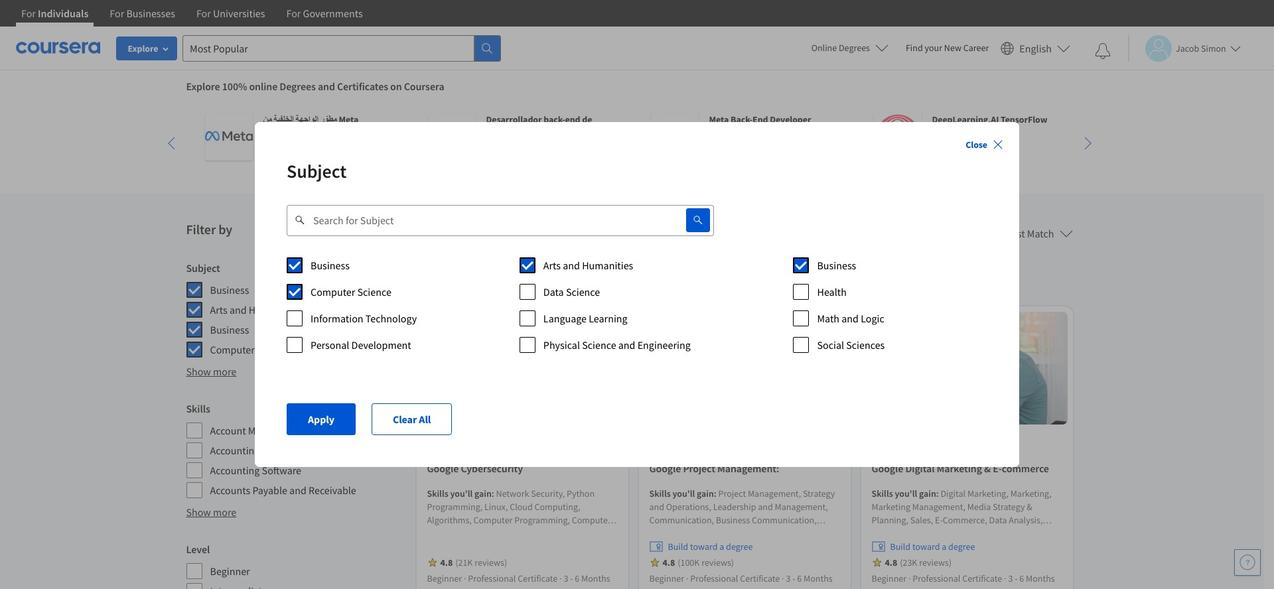Task type: locate. For each thing, give the bounding box(es) containing it.
degree for management:
[[727, 541, 753, 553]]

degree up 4.8 (100k reviews)
[[727, 541, 753, 553]]

computer inside subject group
[[210, 343, 255, 357]]

google left project
[[650, 462, 681, 476]]

0 horizontal spatial beginner · professional certificate · 3 - 6 months
[[427, 573, 611, 585]]

1 3 from the left
[[564, 573, 569, 585]]

humanities left information
[[249, 303, 300, 317]]

1 horizontal spatial reviews)
[[702, 557, 734, 569]]

show more button down 'accounts'
[[186, 505, 237, 521]]

0 horizontal spatial developer
[[770, 114, 812, 126]]

2 : from the left
[[714, 488, 717, 500]]

1 horizontal spatial 3
[[786, 573, 791, 585]]

2 horizontal spatial 4.8
[[885, 557, 898, 569]]

1 more from the top
[[213, 365, 237, 378]]

1 horizontal spatial programming,
[[515, 515, 570, 527]]

6
[[575, 573, 580, 585], [798, 573, 802, 585], [1020, 573, 1025, 585]]

0 vertical spatial show more
[[186, 365, 237, 378]]

2 show more button from the top
[[186, 505, 237, 521]]

2 horizontal spatial google
[[872, 462, 904, 476]]

1 vertical spatial show more
[[186, 506, 237, 519]]

3 3 from the left
[[1009, 573, 1014, 585]]

1 6 from the left
[[575, 573, 580, 585]]

1 horizontal spatial humanities
[[521, 273, 566, 285]]

for businesses
[[110, 7, 175, 20]]

skills you'll gain : down digital
[[872, 488, 941, 500]]

&
[[985, 462, 992, 476]]

1 meta image from the left
[[205, 113, 253, 161]]

professional down architecture,
[[468, 573, 516, 585]]

network up cloud
[[496, 488, 530, 500]]

results
[[458, 220, 512, 244]]

humanities inside subject group
[[249, 303, 300, 317]]

: for google project management:
[[714, 488, 717, 500]]

clear
[[770, 273, 790, 285], [393, 413, 417, 426]]

clear inside subject dialog
[[393, 413, 417, 426]]

4.8 for google project management:
[[663, 557, 675, 569]]

computer science inside select subject options element
[[311, 286, 392, 299]]

2 a from the left
[[942, 541, 947, 553]]

1 toward from the left
[[691, 541, 718, 553]]

4.8 (100k reviews)
[[663, 557, 734, 569]]

e-
[[994, 462, 1003, 476]]

3 beginner · professional certificate · 3 - 6 months from the left
[[872, 573, 1056, 585]]

meta image for مطوّر الواجهة الخلفية من meta
[[205, 113, 253, 161]]

0 vertical spatial developer
[[770, 114, 812, 126]]

skills you'll gain :
[[427, 488, 496, 500], [650, 488, 719, 500], [872, 488, 941, 500]]

python
[[567, 488, 595, 500]]

0 vertical spatial arts
[[544, 259, 561, 272]]

2 · from the left
[[560, 573, 562, 585]]

subject inside group
[[186, 262, 220, 275]]

arts and humanities
[[544, 259, 634, 272], [487, 273, 566, 285], [210, 303, 300, 317]]

0 vertical spatial arts and humanities
[[544, 259, 634, 272]]

2 horizontal spatial reviews)
[[920, 557, 952, 569]]

reviews)
[[475, 557, 507, 569], [702, 557, 734, 569], [920, 557, 952, 569]]

0 horizontal spatial :
[[492, 488, 495, 500]]

1 vertical spatial humanities
[[521, 273, 566, 285]]

linux,
[[485, 502, 508, 514]]

meta right مطوّر
[[339, 114, 359, 126]]

math
[[818, 312, 840, 325]]

show more button
[[186, 364, 237, 380], [186, 505, 237, 521]]

show more down 'accounts'
[[186, 506, 237, 519]]

show more button for computer
[[186, 364, 237, 380]]

build up (100k
[[668, 541, 689, 553]]

show more
[[186, 365, 237, 378], [186, 506, 237, 519]]

الخلفية
[[274, 114, 294, 126]]

you'll
[[451, 488, 473, 500], [673, 488, 695, 500], [895, 488, 918, 500]]

2 for from the left
[[110, 7, 124, 20]]

2 horizontal spatial you'll
[[895, 488, 918, 500]]

1 4.8 from the left
[[441, 557, 453, 569]]

reviews) for google digital marketing & e-commerce
[[920, 557, 952, 569]]

2 vertical spatial arts
[[210, 303, 228, 317]]

for left universities
[[197, 7, 211, 20]]

humanities inside button
[[521, 273, 566, 285]]

3 for from the left
[[197, 7, 211, 20]]

الواجهة
[[296, 114, 319, 126]]

2 horizontal spatial humanities
[[582, 259, 634, 272]]

1 you'll from the left
[[451, 488, 473, 500]]

toward up 4.8 (100k reviews)
[[691, 541, 718, 553]]

0 vertical spatial humanities
[[582, 259, 634, 272]]

science up information technology
[[358, 286, 392, 299]]

2 horizontal spatial 3
[[1009, 573, 1014, 585]]

meta for مطوّر الواجهة الخلفية من meta
[[339, 114, 359, 126]]

skills you'll gain : down the google cybersecurity
[[427, 488, 496, 500]]

subject down مطوّر الواجهة الخلفية من meta at the top of page
[[287, 159, 347, 183]]

a for marketing
[[942, 541, 947, 553]]

months for google digital marketing & e-commerce
[[1027, 573, 1056, 585]]

science inside subject group
[[257, 343, 291, 357]]

humanities up data on the left of the page
[[521, 273, 566, 285]]

3 for google project management:
[[786, 573, 791, 585]]

1 show more from the top
[[186, 365, 237, 378]]

for left 'individuals'
[[21, 7, 36, 20]]

show more for computer science
[[186, 365, 237, 378]]

find your new career
[[906, 42, 990, 54]]

build toward a degree up 4.8 (100k reviews)
[[668, 541, 753, 553]]

deeplearning.ai image
[[874, 113, 922, 161]]

show up level
[[186, 506, 211, 519]]

1 horizontal spatial network
[[496, 488, 530, 500]]

incident
[[461, 528, 493, 540]]

2 show from the top
[[186, 506, 211, 519]]

1 horizontal spatial skills you'll gain :
[[650, 488, 719, 500]]

3 gain from the left
[[920, 488, 937, 500]]

google
[[427, 462, 459, 476], [650, 462, 681, 476], [872, 462, 904, 476]]

for left businesses
[[110, 7, 124, 20]]

network
[[496, 488, 530, 500], [427, 555, 460, 567]]

developer inside the "deeplearning.ai tensorflow developer deeplearning.ai"
[[933, 127, 974, 139]]

humanities inside select subject options element
[[582, 259, 634, 272]]

for individuals
[[21, 7, 89, 20]]

accounting up 'accounts'
[[210, 464, 260, 477]]

1 show more button from the top
[[186, 364, 237, 380]]

certificates
[[337, 80, 388, 93]]

toward
[[691, 541, 718, 553], [913, 541, 941, 553]]

a up 4.8 (23k reviews)
[[942, 541, 947, 553]]

beginner · professional certificate · 3 - 6 months down 4.8 (23k reviews)
[[872, 573, 1056, 585]]

1 skills you'll gain : from the left
[[427, 488, 496, 500]]

2 professional from the left
[[691, 573, 739, 585]]

1 build toward a degree from the left
[[668, 541, 753, 553]]

0 horizontal spatial months
[[582, 573, 611, 585]]

0 horizontal spatial build
[[668, 541, 689, 553]]

reviews) right (100k
[[702, 557, 734, 569]]

for for universities
[[197, 7, 211, 20]]

professional down 4.8 (23k reviews)
[[913, 573, 961, 585]]

close
[[966, 139, 988, 151]]

0 horizontal spatial you'll
[[451, 488, 473, 500]]

3 reviews) from the left
[[920, 557, 952, 569]]

4.8 down databases,
[[441, 557, 453, 569]]

2 vertical spatial humanities
[[249, 303, 300, 317]]

2 horizontal spatial skills you'll gain :
[[872, 488, 941, 500]]

beginner · professional certificate · 3 - 6 months down 4.8 (100k reviews)
[[650, 573, 833, 585]]

more for computer science
[[213, 365, 237, 378]]

skills inside group
[[186, 402, 210, 416]]

professional for google digital marketing & e-commerce
[[913, 573, 961, 585]]

a up 4.8 (100k reviews)
[[720, 541, 725, 553]]

0 vertical spatial subject
[[287, 159, 347, 183]]

2 3 from the left
[[786, 573, 791, 585]]

3 - from the left
[[1015, 573, 1018, 585]]

computer
[[311, 286, 355, 299], [210, 343, 255, 357], [474, 515, 513, 527], [572, 515, 611, 527]]

0 vertical spatial accounting
[[210, 444, 260, 458]]

2 horizontal spatial -
[[1015, 573, 1018, 585]]

1 vertical spatial arts
[[487, 273, 503, 285]]

1 for from the left
[[21, 7, 36, 20]]

0 horizontal spatial subject
[[186, 262, 220, 275]]

0 horizontal spatial professional
[[468, 573, 516, 585]]

4 for from the left
[[287, 7, 301, 20]]

1 horizontal spatial build
[[891, 541, 911, 553]]

1 horizontal spatial certificate
[[741, 573, 780, 585]]

a for management:
[[720, 541, 725, 553]]

1 gain from the left
[[475, 488, 492, 500]]

4.8 (23k reviews)
[[885, 557, 952, 569]]

you'll for google project management:
[[673, 488, 695, 500]]

3 months from the left
[[1027, 573, 1056, 585]]

skills you'll gain : down project
[[650, 488, 719, 500]]

1 vertical spatial deeplearning.ai
[[933, 140, 996, 152]]

2 horizontal spatial arts
[[544, 259, 561, 272]]

build for digital
[[891, 541, 911, 553]]

for left governments
[[287, 7, 301, 20]]

beginner inside level "group"
[[210, 565, 250, 578]]

3 : from the left
[[937, 488, 939, 500]]

100%
[[222, 80, 247, 93]]

1 degree from the left
[[727, 541, 753, 553]]

programming, up algorithms,
[[427, 502, 483, 514]]

0 horizontal spatial build toward a degree
[[668, 541, 753, 553]]

2 horizontal spatial certificate
[[963, 573, 1003, 585]]

gain
[[475, 488, 492, 500], [697, 488, 714, 500], [920, 488, 937, 500]]

: down marketing
[[937, 488, 939, 500]]

3 certificate from the left
[[963, 573, 1003, 585]]

0 vertical spatial programming,
[[427, 502, 483, 514]]

- for google project management:
[[793, 573, 796, 585]]

0 horizontal spatial -
[[570, 573, 573, 585]]

1 a from the left
[[720, 541, 725, 553]]

2 vertical spatial management,
[[532, 555, 585, 567]]

google for google digital marketing & e-commerce
[[872, 462, 904, 476]]

and
[[318, 80, 335, 93], [563, 259, 580, 272], [504, 273, 519, 285], [230, 303, 247, 317], [842, 312, 859, 325], [619, 339, 636, 352], [290, 484, 307, 497], [516, 541, 531, 553]]

: down google project management: at the bottom of the page
[[714, 488, 717, 500]]

more up account
[[213, 365, 237, 378]]

1 horizontal spatial google
[[650, 462, 681, 476]]

0 horizontal spatial toward
[[691, 541, 718, 553]]

0 horizontal spatial clear
[[393, 413, 417, 426]]

0 vertical spatial more
[[213, 365, 237, 378]]

1 accounting from the top
[[210, 444, 260, 458]]

2 months from the left
[[804, 573, 833, 585]]

1 horizontal spatial -
[[793, 573, 796, 585]]

development
[[352, 339, 412, 352]]

beginner · professional certificate · 3 - 6 months
[[427, 573, 611, 585], [650, 573, 833, 585], [872, 573, 1056, 585]]

0 horizontal spatial arts
[[210, 303, 228, 317]]

meta image
[[205, 113, 253, 161], [428, 113, 476, 161], [651, 113, 699, 161]]

0 horizontal spatial gain
[[475, 488, 492, 500]]

6 for google project management:
[[798, 573, 802, 585]]

clear all
[[770, 273, 801, 285]]

1 show from the top
[[186, 365, 211, 378]]

humanities down popular"
[[582, 259, 634, 272]]

2 gain from the left
[[697, 488, 714, 500]]

2 horizontal spatial meta image
[[651, 113, 699, 161]]

for
[[21, 7, 36, 20], [110, 7, 124, 20], [197, 7, 211, 20], [287, 7, 301, 20]]

social sciences
[[818, 339, 885, 352]]

you'll down project
[[673, 488, 695, 500]]

google left digital
[[872, 462, 904, 476]]

and inside button
[[504, 273, 519, 285]]

1 horizontal spatial build toward a degree
[[891, 541, 976, 553]]

business
[[311, 259, 350, 272], [818, 259, 857, 272], [210, 284, 249, 297], [210, 323, 249, 337]]

2 beginner · professional certificate · 3 - 6 months from the left
[[650, 573, 833, 585]]

search image
[[693, 215, 704, 226]]

show up account
[[186, 365, 211, 378]]

1 vertical spatial show
[[186, 506, 211, 519]]

gain down digital
[[920, 488, 937, 500]]

1 horizontal spatial a
[[942, 541, 947, 553]]

0 horizontal spatial 6
[[575, 573, 580, 585]]

subject down filter on the left of the page
[[186, 262, 220, 275]]

digital
[[906, 462, 935, 476]]

management
[[248, 424, 306, 438]]

2 skills you'll gain : from the left
[[650, 488, 719, 500]]

3 4.8 from the left
[[885, 557, 898, 569]]

0 vertical spatial show
[[186, 365, 211, 378]]

3 skills you'll gain : from the left
[[872, 488, 941, 500]]

1 horizontal spatial 4.8
[[663, 557, 675, 569]]

developer right the end
[[770, 114, 812, 126]]

1 : from the left
[[492, 488, 495, 500]]

leadership
[[471, 541, 514, 553]]

1 horizontal spatial degree
[[949, 541, 976, 553]]

arts and humanities inside button
[[487, 273, 566, 285]]

2 vertical spatial arts and humanities
[[210, 303, 300, 317]]

management,
[[495, 528, 548, 540], [533, 541, 586, 553], [532, 555, 585, 567]]

build toward a degree up 4.8 (23k reviews)
[[891, 541, 976, 553]]

2 build from the left
[[891, 541, 911, 553]]

0 horizontal spatial meta
[[339, 114, 359, 126]]

1 horizontal spatial developer
[[933, 127, 974, 139]]

meta down desarrollador
[[486, 127, 506, 139]]

logic
[[861, 312, 885, 325]]

2 horizontal spatial 6
[[1020, 573, 1025, 585]]

1 horizontal spatial meta
[[486, 127, 506, 139]]

coursera image
[[16, 37, 100, 59]]

2 horizontal spatial meta
[[710, 114, 729, 126]]

show more button up account
[[186, 364, 237, 380]]

commerce
[[1003, 462, 1050, 476]]

meta left back-
[[710, 114, 729, 126]]

months
[[582, 573, 611, 585], [804, 573, 833, 585], [1027, 573, 1056, 585]]

science left personal
[[257, 343, 291, 357]]

: for google digital marketing & e-commerce
[[937, 488, 939, 500]]

you'll down digital
[[895, 488, 918, 500]]

4.8 left (100k
[[663, 557, 675, 569]]

3 professional from the left
[[913, 573, 961, 585]]

3 for google digital marketing & e-commerce
[[1009, 573, 1014, 585]]

beginner · professional certificate · 3 - 6 months down risk
[[427, 573, 611, 585]]

science up "language learning"
[[566, 286, 600, 299]]

2 4.8 from the left
[[663, 557, 675, 569]]

beginner
[[210, 565, 250, 578], [427, 573, 462, 585], [650, 573, 685, 585], [872, 573, 907, 585]]

3 you'll from the left
[[895, 488, 918, 500]]

more down 'accounts'
[[213, 506, 237, 519]]

professional
[[468, 573, 516, 585], [691, 573, 739, 585], [913, 573, 961, 585]]

network down databases,
[[427, 555, 460, 567]]

0 horizontal spatial certificate
[[518, 573, 558, 585]]

2 horizontal spatial :
[[937, 488, 939, 500]]

0 vertical spatial show more button
[[186, 364, 237, 380]]

0 horizontal spatial skills you'll gain :
[[427, 488, 496, 500]]

account management
[[210, 424, 306, 438]]

meta inside the desarrollador back-end de meta
[[486, 127, 506, 139]]

skills you'll gain : for google project management:
[[650, 488, 719, 500]]

2 horizontal spatial gain
[[920, 488, 937, 500]]

0 vertical spatial deeplearning.ai
[[933, 114, 1000, 126]]

1 horizontal spatial subject
[[287, 159, 347, 183]]

6 for google digital marketing & e-commerce
[[1020, 573, 1025, 585]]

2 meta image from the left
[[428, 113, 476, 161]]

3 6 from the left
[[1020, 573, 1025, 585]]

None search field
[[183, 35, 501, 61]]

1 vertical spatial computer science
[[210, 343, 291, 357]]

1 horizontal spatial 6
[[798, 573, 802, 585]]

0 vertical spatial computer science
[[311, 286, 392, 299]]

1 vertical spatial show more button
[[186, 505, 237, 521]]

arts and humanities inside subject group
[[210, 303, 300, 317]]

2 6 from the left
[[798, 573, 802, 585]]

popular"
[[592, 220, 664, 244]]

3 google from the left
[[872, 462, 904, 476]]

google left cybersecurity
[[427, 462, 459, 476]]

0 horizontal spatial google
[[427, 462, 459, 476]]

learning
[[589, 312, 628, 325]]

4.8 left (23k
[[885, 557, 898, 569]]

humanities
[[582, 259, 634, 272], [521, 273, 566, 285], [249, 303, 300, 317]]

1 horizontal spatial meta image
[[428, 113, 476, 161]]

2 accounting from the top
[[210, 464, 260, 477]]

0 vertical spatial clear
[[770, 273, 790, 285]]

2 build toward a degree from the left
[[891, 541, 976, 553]]

more for accounts payable and receivable
[[213, 506, 237, 519]]

1 horizontal spatial toward
[[913, 541, 941, 553]]

beginner · professional certificate · 3 - 6 months for google digital marketing & e-commerce
[[872, 573, 1056, 585]]

google cybersecurity link
[[427, 461, 618, 477]]

governments
[[303, 7, 363, 20]]

meta image for meta back-end developer
[[651, 113, 699, 161]]

accounting down account
[[210, 444, 260, 458]]

2 you'll from the left
[[673, 488, 695, 500]]

technology
[[366, 312, 417, 325]]

subject dialog
[[255, 122, 1020, 467]]

build toward a degree
[[668, 541, 753, 553], [891, 541, 976, 553]]

1 horizontal spatial beginner · professional certificate · 3 - 6 months
[[650, 573, 833, 585]]

0 horizontal spatial computer science
[[210, 343, 291, 357]]

social
[[818, 339, 845, 352]]

3 meta image from the left
[[651, 113, 699, 161]]

and inside skills group
[[290, 484, 307, 497]]

1 vertical spatial arts and humanities
[[487, 273, 566, 285]]

programming, down computing,
[[515, 515, 570, 527]]

toward up 4.8 (23k reviews)
[[913, 541, 941, 553]]

show more button for accounts
[[186, 505, 237, 521]]

computer inside select subject options element
[[311, 286, 355, 299]]

degree
[[727, 541, 753, 553], [949, 541, 976, 553]]

1 horizontal spatial clear
[[770, 273, 790, 285]]

arts
[[544, 259, 561, 272], [487, 273, 503, 285], [210, 303, 228, 317]]

you'll down the google cybersecurity
[[451, 488, 473, 500]]

show more up account
[[186, 365, 237, 378]]

0 horizontal spatial a
[[720, 541, 725, 553]]

for for governments
[[287, 7, 301, 20]]

2 - from the left
[[793, 573, 796, 585]]

4.8 for google digital marketing & e-commerce
[[885, 557, 898, 569]]

your
[[925, 42, 943, 54]]

1 vertical spatial more
[[213, 506, 237, 519]]

2 show more from the top
[[186, 506, 237, 519]]

gain for google project management:
[[697, 488, 714, 500]]

1 build from the left
[[668, 541, 689, 553]]

degree up 4.8 (23k reviews)
[[949, 541, 976, 553]]

2 google from the left
[[650, 462, 681, 476]]

2 reviews) from the left
[[702, 557, 734, 569]]

developer right deeplearning.ai image
[[933, 127, 974, 139]]

professional down 4.8 (100k reviews)
[[691, 573, 739, 585]]

0 horizontal spatial 4.8
[[441, 557, 453, 569]]

3
[[564, 573, 569, 585], [786, 573, 791, 585], [1009, 573, 1014, 585]]

2 more from the top
[[213, 506, 237, 519]]

accounting software
[[210, 464, 302, 477]]

more
[[213, 365, 237, 378], [213, 506, 237, 519]]

computer science
[[311, 286, 392, 299], [210, 343, 291, 357]]

0 horizontal spatial reviews)
[[475, 557, 507, 569]]

build up (23k
[[891, 541, 911, 553]]

Search by keyword search field
[[305, 205, 655, 236]]

1 vertical spatial developer
[[933, 127, 974, 139]]

1 horizontal spatial gain
[[697, 488, 714, 500]]

security,
[[531, 488, 565, 500]]

1 vertical spatial accounting
[[210, 464, 260, 477]]

1 vertical spatial subject
[[186, 262, 220, 275]]

reviews) right (23k
[[920, 557, 952, 569]]

1 · from the left
[[464, 573, 466, 585]]

1 google from the left
[[427, 462, 459, 476]]

gain up linux,
[[475, 488, 492, 500]]

2 toward from the left
[[913, 541, 941, 553]]

1 horizontal spatial months
[[804, 573, 833, 585]]

cloud
[[510, 502, 533, 514]]

google for google project management:
[[650, 462, 681, 476]]

end
[[753, 114, 769, 126]]

2 horizontal spatial months
[[1027, 573, 1056, 585]]

gain down project
[[697, 488, 714, 500]]

2 certificate from the left
[[741, 573, 780, 585]]

english
[[1020, 42, 1052, 55]]

2 degree from the left
[[949, 541, 976, 553]]

reviews) down leadership
[[475, 557, 507, 569]]

: up linux,
[[492, 488, 495, 500]]

algorithms,
[[427, 515, 472, 527]]

2 horizontal spatial professional
[[913, 573, 961, 585]]

0 horizontal spatial humanities
[[249, 303, 300, 317]]

for for individuals
[[21, 7, 36, 20]]

1 vertical spatial clear
[[393, 413, 417, 426]]



Task type: vqa. For each thing, say whether or not it's contained in the screenshot.
leftmost Northeastern
no



Task type: describe. For each thing, give the bounding box(es) containing it.
software
[[262, 464, 302, 477]]

google digital marketing & e-commerce link
[[872, 461, 1063, 477]]

deeplearning.ai tensorflow developer deeplearning.ai
[[933, 114, 1048, 152]]

language
[[544, 312, 587, 325]]

online
[[249, 80, 278, 93]]

accounting for accounting software
[[210, 464, 260, 477]]

language learning
[[544, 312, 628, 325]]

- for google digital marketing & e-commerce
[[1015, 573, 1018, 585]]

(100k
[[678, 557, 700, 569]]

meta image for desarrollador back-end de meta
[[428, 113, 476, 161]]

6,653
[[411, 220, 454, 244]]

coursera
[[404, 80, 445, 93]]

1 deeplearning.ai from the top
[[933, 114, 1000, 126]]

3 · from the left
[[687, 573, 689, 585]]

receivable
[[309, 484, 356, 497]]

toward for project
[[691, 541, 718, 553]]

accounts
[[210, 484, 250, 497]]

information
[[311, 312, 364, 325]]

for universities
[[197, 7, 265, 20]]

1 - from the left
[[570, 573, 573, 585]]

من
[[263, 114, 272, 126]]

مطوّر الواجهة الخلفية من meta
[[263, 114, 359, 126]]

certificate for google project management:
[[741, 573, 780, 585]]

cryptography,
[[550, 528, 605, 540]]

level
[[186, 543, 210, 556]]

skills group
[[186, 401, 403, 499]]

security
[[427, 528, 459, 540]]

health
[[818, 286, 847, 299]]

sciences
[[847, 339, 885, 352]]

filter by
[[186, 221, 232, 238]]

physical
[[544, 339, 580, 352]]

1 certificate from the left
[[518, 573, 558, 585]]

6,653 results for "most popular"
[[411, 220, 664, 244]]

clear all
[[393, 413, 431, 426]]

all
[[792, 273, 801, 285]]

professional for google project management:
[[691, 573, 739, 585]]

google cybersecurity
[[427, 462, 523, 476]]

network security, python programming, linux, cloud computing, algorithms, computer programming, computer security incident management, cryptography, databases, leadership and management, network architecture, risk management, sql
[[427, 488, 611, 567]]

0 vertical spatial management,
[[495, 528, 548, 540]]

subject inside dialog
[[287, 159, 347, 183]]

meta for desarrollador back-end de meta
[[486, 127, 506, 139]]

subject group
[[186, 260, 403, 359]]

data science
[[544, 286, 600, 299]]

build for project
[[668, 541, 689, 553]]

desarrollador back-end de meta link
[[415, 100, 627, 174]]

career
[[964, 42, 990, 54]]

de
[[583, 114, 593, 126]]

clear all button
[[372, 404, 452, 436]]

developer inside meta back-end developer link
[[770, 114, 812, 126]]

1 months from the left
[[582, 573, 611, 585]]

"most
[[542, 220, 589, 244]]

arts inside select subject options element
[[544, 259, 561, 272]]

end
[[565, 114, 581, 126]]

arts and humanities button
[[479, 268, 585, 290]]

show more for accounts payable and receivable
[[186, 506, 237, 519]]

marketing
[[937, 462, 983, 476]]

select subject options element
[[287, 252, 988, 372]]

banner navigation
[[11, 0, 374, 37]]

build toward a degree for project
[[668, 541, 753, 553]]

all
[[419, 413, 431, 426]]

information technology
[[311, 312, 417, 325]]

for governments
[[287, 7, 363, 20]]

google project management:
[[650, 462, 780, 476]]

close button
[[961, 133, 1009, 157]]

cybersecurity
[[461, 462, 523, 476]]

for
[[515, 220, 538, 244]]

desarrollador
[[486, 114, 542, 126]]

0 horizontal spatial programming,
[[427, 502, 483, 514]]

google project management: link
[[650, 461, 840, 477]]

degrees
[[280, 80, 316, 93]]

beginner · professional certificate · 3 - 6 months for google project management:
[[650, 573, 833, 585]]

tensorflow
[[1001, 114, 1048, 126]]

accounting for accounting
[[210, 444, 260, 458]]

months for google project management:
[[804, 573, 833, 585]]

google digital marketing & e-commerce
[[872, 462, 1050, 476]]

level group
[[186, 542, 403, 590]]

1 vertical spatial management,
[[533, 541, 586, 553]]

for for businesses
[[110, 7, 124, 20]]

apply
[[308, 413, 335, 426]]

show for computer
[[186, 365, 211, 378]]

reviews) for google project management:
[[702, 557, 734, 569]]

architecture,
[[462, 555, 512, 567]]

and inside subject group
[[230, 303, 247, 317]]

0 vertical spatial network
[[496, 488, 530, 500]]

account
[[210, 424, 246, 438]]

5 · from the left
[[909, 573, 911, 585]]

1 vertical spatial programming,
[[515, 515, 570, 527]]

individuals
[[38, 7, 89, 20]]

help center image
[[1240, 555, 1256, 571]]

data
[[544, 286, 564, 299]]

certificate for google digital marketing & e-commerce
[[963, 573, 1003, 585]]

engineering
[[638, 339, 691, 352]]

by
[[219, 221, 232, 238]]

businesses
[[126, 7, 175, 20]]

show notifications image
[[1096, 43, 1112, 59]]

clear all button
[[762, 268, 809, 290]]

6 · from the left
[[1005, 573, 1007, 585]]

مطوّر الواجهة الخلفية من meta link
[[192, 100, 404, 174]]

gain for google digital marketing & e-commerce
[[920, 488, 937, 500]]

computing,
[[535, 502, 581, 514]]

universities
[[213, 7, 265, 20]]

(21k
[[456, 557, 473, 569]]

clear for clear all
[[393, 413, 417, 426]]

arts inside subject group
[[210, 303, 228, 317]]

toward for digital
[[913, 541, 941, 553]]

sql
[[587, 555, 603, 567]]

1 beginner · professional certificate · 3 - 6 months from the left
[[427, 573, 611, 585]]

new
[[945, 42, 962, 54]]

2 deeplearning.ai from the top
[[933, 140, 996, 152]]

you'll for google digital marketing & e-commerce
[[895, 488, 918, 500]]

and inside network security, python programming, linux, cloud computing, algorithms, computer programming, computer security incident management, cryptography, databases, leadership and management, network architecture, risk management, sql
[[516, 541, 531, 553]]

back-
[[731, 114, 753, 126]]

filter
[[186, 221, 216, 238]]

arts inside arts and humanities button
[[487, 273, 503, 285]]

4 · from the left
[[782, 573, 785, 585]]

show for accounts
[[186, 506, 211, 519]]

english button
[[996, 27, 1076, 70]]

clear for clear all
[[770, 273, 790, 285]]

find
[[906, 42, 923, 54]]

1 vertical spatial network
[[427, 555, 460, 567]]

1 reviews) from the left
[[475, 557, 507, 569]]

payable
[[253, 484, 287, 497]]

science down learning
[[582, 339, 617, 352]]

personal
[[311, 339, 350, 352]]

degree for marketing
[[949, 541, 976, 553]]

math and logic
[[818, 312, 885, 325]]

desarrollador back-end de meta
[[486, 114, 593, 139]]

on
[[391, 80, 402, 93]]

databases,
[[427, 541, 470, 553]]

build toward a degree for digital
[[891, 541, 976, 553]]

arts and humanities inside select subject options element
[[544, 259, 634, 272]]

google for google cybersecurity
[[427, 462, 459, 476]]

1 professional from the left
[[468, 573, 516, 585]]

computer science inside subject group
[[210, 343, 291, 357]]

skills you'll gain : for google digital marketing & e-commerce
[[872, 488, 941, 500]]

risk
[[514, 555, 530, 567]]

apply button
[[287, 404, 356, 436]]



